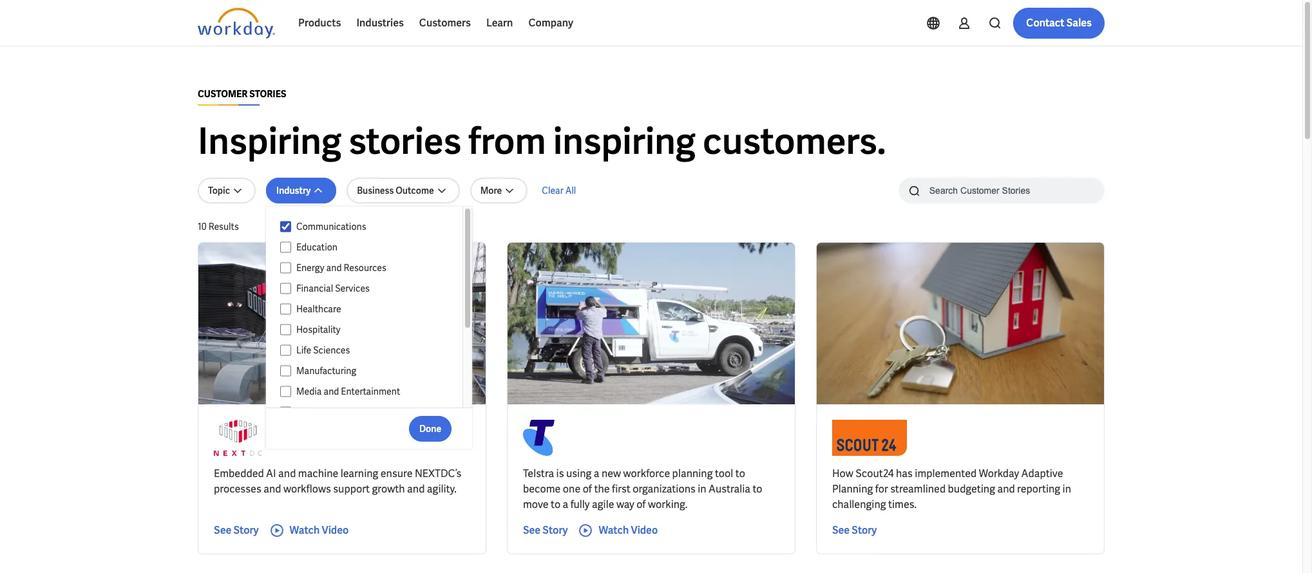 Task type: locate. For each thing, give the bounding box(es) containing it.
2 see story link from the left
[[523, 523, 568, 539]]

2 watch video link from the left
[[578, 523, 658, 539]]

1 vertical spatial a
[[563, 498, 568, 512]]

customer stories
[[198, 88, 286, 100]]

1 horizontal spatial a
[[594, 467, 599, 481]]

see
[[214, 524, 231, 537], [523, 524, 541, 537], [832, 524, 850, 537]]

workday
[[979, 467, 1019, 481]]

telstra corporation limited image
[[523, 420, 555, 456]]

one
[[563, 483, 581, 496]]

2 horizontal spatial see story link
[[832, 523, 877, 539]]

and down ai
[[264, 483, 281, 496]]

implemented
[[915, 467, 977, 481]]

video for learning
[[322, 524, 349, 537]]

ensure
[[381, 467, 413, 481]]

in
[[698, 483, 707, 496], [1063, 483, 1071, 496]]

nonprofit link
[[291, 405, 450, 420]]

hospitality
[[296, 324, 340, 336]]

scout24 ag image
[[832, 420, 907, 456]]

and up the financial services
[[326, 262, 342, 274]]

watch down the workflows
[[290, 524, 320, 537]]

see story down the move
[[523, 524, 568, 537]]

0 horizontal spatial watch video link
[[269, 523, 349, 539]]

story for embedded ai and machine learning ensure nextdc's processes and workflows support growth and agility.
[[233, 524, 259, 537]]

adaptive
[[1022, 467, 1063, 481]]

go to the homepage image
[[198, 8, 275, 39]]

and down ensure
[[407, 483, 425, 496]]

see story down challenging
[[832, 524, 877, 537]]

become
[[523, 483, 561, 496]]

manufacturing link
[[291, 363, 450, 379]]

0 vertical spatial of
[[583, 483, 592, 496]]

story down the move
[[543, 524, 568, 537]]

telstra
[[523, 467, 554, 481]]

media and entertainment
[[296, 386, 400, 398]]

video down "support"
[[322, 524, 349, 537]]

contact sales link
[[1014, 8, 1105, 39]]

2 story from the left
[[543, 524, 568, 537]]

1 see story from the left
[[214, 524, 259, 537]]

watch
[[290, 524, 320, 537], [599, 524, 629, 537]]

planning
[[832, 483, 873, 496]]

0 horizontal spatial in
[[698, 483, 707, 496]]

1 horizontal spatial see story link
[[523, 523, 568, 539]]

of right way
[[637, 498, 646, 512]]

see down challenging
[[832, 524, 850, 537]]

1 horizontal spatial story
[[543, 524, 568, 537]]

1 horizontal spatial of
[[637, 498, 646, 512]]

3 see story link from the left
[[832, 523, 877, 539]]

0 horizontal spatial see
[[214, 524, 231, 537]]

a left new
[[594, 467, 599, 481]]

in down planning
[[698, 483, 707, 496]]

story down challenging
[[852, 524, 877, 537]]

streamlined
[[890, 483, 946, 496]]

and down manufacturing
[[324, 386, 339, 398]]

2 in from the left
[[1063, 483, 1071, 496]]

1 see story link from the left
[[214, 523, 259, 539]]

2 horizontal spatial see
[[832, 524, 850, 537]]

watch video link down the workflows
[[269, 523, 349, 539]]

customers button
[[412, 8, 479, 39]]

1 horizontal spatial video
[[631, 524, 658, 537]]

2 see story from the left
[[523, 524, 568, 537]]

story
[[233, 524, 259, 537], [543, 524, 568, 537], [852, 524, 877, 537]]

workforce
[[623, 467, 670, 481]]

None checkbox
[[280, 221, 291, 233], [280, 242, 291, 253], [280, 283, 291, 294], [280, 303, 291, 315], [280, 365, 291, 377], [280, 221, 291, 233], [280, 242, 291, 253], [280, 283, 291, 294], [280, 303, 291, 315], [280, 365, 291, 377]]

0 horizontal spatial to
[[551, 498, 561, 512]]

1 watch from the left
[[290, 524, 320, 537]]

new
[[602, 467, 621, 481]]

1 see from the left
[[214, 524, 231, 537]]

0 horizontal spatial see story link
[[214, 523, 259, 539]]

to right "tool"
[[736, 467, 745, 481]]

10
[[198, 221, 207, 233]]

see story link down processes
[[214, 523, 259, 539]]

move
[[523, 498, 549, 512]]

ai
[[266, 467, 276, 481]]

to
[[736, 467, 745, 481], [753, 483, 763, 496], [551, 498, 561, 512]]

0 horizontal spatial video
[[322, 524, 349, 537]]

1 horizontal spatial watch
[[599, 524, 629, 537]]

topic
[[208, 185, 230, 196]]

0 horizontal spatial watch video
[[290, 524, 349, 537]]

healthcare
[[296, 303, 341, 315]]

2 watch from the left
[[599, 524, 629, 537]]

to right the move
[[551, 498, 561, 512]]

1 vertical spatial to
[[753, 483, 763, 496]]

None checkbox
[[280, 262, 291, 274], [280, 324, 291, 336], [280, 345, 291, 356], [280, 386, 291, 398], [280, 407, 291, 418], [280, 262, 291, 274], [280, 324, 291, 336], [280, 345, 291, 356], [280, 386, 291, 398], [280, 407, 291, 418]]

see story
[[214, 524, 259, 537], [523, 524, 568, 537], [832, 524, 877, 537]]

education
[[296, 242, 338, 253]]

inspiring stories from inspiring customers.
[[198, 118, 886, 165]]

growth
[[372, 483, 405, 496]]

watch video down way
[[599, 524, 658, 537]]

1 story from the left
[[233, 524, 259, 537]]

1 watch video link from the left
[[269, 523, 349, 539]]

business outcome
[[357, 185, 434, 196]]

1 horizontal spatial watch video link
[[578, 523, 658, 539]]

fully
[[571, 498, 590, 512]]

1 watch video from the left
[[290, 524, 349, 537]]

resources
[[344, 262, 386, 274]]

0 vertical spatial a
[[594, 467, 599, 481]]

to right 'australia'
[[753, 483, 763, 496]]

2 horizontal spatial to
[[753, 483, 763, 496]]

processes
[[214, 483, 261, 496]]

hospitality link
[[291, 322, 450, 338]]

1 horizontal spatial see story
[[523, 524, 568, 537]]

of left the
[[583, 483, 592, 496]]

1 vertical spatial of
[[637, 498, 646, 512]]

see story link down challenging
[[832, 523, 877, 539]]

2 see from the left
[[523, 524, 541, 537]]

energy
[[296, 262, 324, 274]]

watch video link for one
[[578, 523, 658, 539]]

watch down agile at the left of page
[[599, 524, 629, 537]]

story down processes
[[233, 524, 259, 537]]

for
[[875, 483, 888, 496]]

1 horizontal spatial watch video
[[599, 524, 658, 537]]

media
[[296, 386, 322, 398]]

video down way
[[631, 524, 658, 537]]

0 horizontal spatial see story
[[214, 524, 259, 537]]

company
[[529, 16, 573, 30]]

video
[[322, 524, 349, 537], [631, 524, 658, 537]]

see down processes
[[214, 524, 231, 537]]

see for telstra is using a new workforce planning tool to become one of the first organizations in australia to move to a fully agile way of working.
[[523, 524, 541, 537]]

watch video link down way
[[578, 523, 658, 539]]

how scout24 has implemented workday adaptive planning for streamlined budgeting and reporting in challenging times.
[[832, 467, 1071, 512]]

video for new
[[631, 524, 658, 537]]

0 horizontal spatial a
[[563, 498, 568, 512]]

life
[[296, 345, 311, 356]]

see story link
[[214, 523, 259, 539], [523, 523, 568, 539], [832, 523, 877, 539]]

1 horizontal spatial see
[[523, 524, 541, 537]]

a
[[594, 467, 599, 481], [563, 498, 568, 512]]

watch video down the workflows
[[290, 524, 349, 537]]

1 horizontal spatial to
[[736, 467, 745, 481]]

0 horizontal spatial watch
[[290, 524, 320, 537]]

sales
[[1067, 16, 1092, 30]]

see down the move
[[523, 524, 541, 537]]

2 watch video from the left
[[599, 524, 658, 537]]

and right ai
[[278, 467, 296, 481]]

first
[[612, 483, 631, 496]]

see story link down the move
[[523, 523, 568, 539]]

company button
[[521, 8, 581, 39]]

2 horizontal spatial story
[[852, 524, 877, 537]]

Search Customer Stories text field
[[922, 179, 1080, 202]]

nonprofit
[[296, 407, 336, 418]]

a left fully
[[563, 498, 568, 512]]

customers
[[419, 16, 471, 30]]

in right reporting
[[1063, 483, 1071, 496]]

1 horizontal spatial in
[[1063, 483, 1071, 496]]

2 video from the left
[[631, 524, 658, 537]]

and down the workday
[[998, 483, 1015, 496]]

learning
[[341, 467, 378, 481]]

watch video link
[[269, 523, 349, 539], [578, 523, 658, 539]]

scout24
[[856, 467, 894, 481]]

2 horizontal spatial see story
[[832, 524, 877, 537]]

0 horizontal spatial story
[[233, 524, 259, 537]]

clear all button
[[538, 178, 580, 204]]

2 vertical spatial to
[[551, 498, 561, 512]]

see story down processes
[[214, 524, 259, 537]]

1 video from the left
[[322, 524, 349, 537]]

organizations
[[633, 483, 696, 496]]

watch video
[[290, 524, 349, 537], [599, 524, 658, 537]]

1 in from the left
[[698, 483, 707, 496]]

3 see from the left
[[832, 524, 850, 537]]



Task type: vqa. For each thing, say whether or not it's contained in the screenshot.
must
no



Task type: describe. For each thing, give the bounding box(es) containing it.
industry
[[276, 185, 311, 196]]

agility.
[[427, 483, 457, 496]]

learn button
[[479, 8, 521, 39]]

embedded
[[214, 467, 264, 481]]

contact sales
[[1026, 16, 1092, 30]]

stories
[[349, 118, 461, 165]]

inspiring
[[198, 118, 341, 165]]

life sciences
[[296, 345, 350, 356]]

results
[[209, 221, 239, 233]]

working.
[[648, 498, 688, 512]]

products button
[[291, 8, 349, 39]]

and inside "link"
[[324, 386, 339, 398]]

3 story from the left
[[852, 524, 877, 537]]

contact
[[1026, 16, 1065, 30]]

media and entertainment link
[[291, 384, 450, 399]]

industries button
[[349, 8, 412, 39]]

customers.
[[703, 118, 886, 165]]

and inside how scout24 has implemented workday adaptive planning for streamlined budgeting and reporting in challenging times.
[[998, 483, 1015, 496]]

support
[[333, 483, 370, 496]]

in inside telstra is using a new workforce planning tool to become one of the first organizations in australia to move to a fully agile way of working.
[[698, 483, 707, 496]]

see story link for telstra is using a new workforce planning tool to become one of the first organizations in australia to move to a fully agile way of working.
[[523, 523, 568, 539]]

workflows
[[283, 483, 331, 496]]

challenging
[[832, 498, 886, 512]]

business
[[357, 185, 394, 196]]

embedded ai and machine learning ensure nextdc's processes and workflows support growth and agility.
[[214, 467, 462, 496]]

done button
[[409, 416, 452, 442]]

business outcome button
[[347, 178, 460, 204]]

communications
[[296, 221, 366, 233]]

using
[[566, 467, 592, 481]]

communications link
[[291, 219, 450, 235]]

financial services link
[[291, 281, 450, 296]]

has
[[896, 467, 913, 481]]

tool
[[715, 467, 733, 481]]

0 horizontal spatial of
[[583, 483, 592, 496]]

customer
[[198, 88, 248, 100]]

financial services
[[296, 283, 370, 294]]

see for embedded ai and machine learning ensure nextdc's processes and workflows support growth and agility.
[[214, 524, 231, 537]]

from
[[469, 118, 546, 165]]

story for telstra is using a new workforce planning tool to become one of the first organizations in australia to move to a fully agile way of working.
[[543, 524, 568, 537]]

entertainment
[[341, 386, 400, 398]]

0 vertical spatial to
[[736, 467, 745, 481]]

see story for embedded ai and machine learning ensure nextdc's processes and workflows support growth and agility.
[[214, 524, 259, 537]]

learn
[[486, 16, 513, 30]]

clear
[[542, 185, 564, 196]]

telstra is using a new workforce planning tool to become one of the first organizations in australia to move to a fully agile way of working.
[[523, 467, 763, 512]]

sciences
[[313, 345, 350, 356]]

watch video for support
[[290, 524, 349, 537]]

stories
[[249, 88, 286, 100]]

times.
[[888, 498, 917, 512]]

energy and resources
[[296, 262, 386, 274]]

watch for support
[[290, 524, 320, 537]]

budgeting
[[948, 483, 995, 496]]

industry button
[[266, 178, 336, 204]]

the
[[594, 483, 610, 496]]

inspiring
[[553, 118, 696, 165]]

is
[[556, 467, 564, 481]]

in inside how scout24 has implemented workday adaptive planning for streamlined budgeting and reporting in challenging times.
[[1063, 483, 1071, 496]]

services
[[335, 283, 370, 294]]

topic button
[[198, 178, 256, 204]]

more button
[[470, 178, 528, 204]]

done
[[419, 423, 441, 435]]

10 results
[[198, 221, 239, 233]]

healthcare link
[[291, 302, 450, 317]]

3 see story from the left
[[832, 524, 877, 537]]

industries
[[357, 16, 404, 30]]

watch video for one
[[599, 524, 658, 537]]

clear all
[[542, 185, 576, 196]]

watch video link for support
[[269, 523, 349, 539]]

machine
[[298, 467, 338, 481]]

australia
[[709, 483, 751, 496]]

see story link for embedded ai and machine learning ensure nextdc's processes and workflows support growth and agility.
[[214, 523, 259, 539]]

all
[[565, 185, 576, 196]]

financial
[[296, 283, 333, 294]]

more
[[480, 185, 502, 196]]

life sciences link
[[291, 343, 450, 358]]

reporting
[[1017, 483, 1061, 496]]

way
[[616, 498, 634, 512]]

agile
[[592, 498, 614, 512]]

watch for one
[[599, 524, 629, 537]]

see story for telstra is using a new workforce planning tool to become one of the first organizations in australia to move to a fully agile way of working.
[[523, 524, 568, 537]]

how
[[832, 467, 854, 481]]

products
[[298, 16, 341, 30]]

education link
[[291, 240, 450, 255]]

energy and resources link
[[291, 260, 450, 276]]

nextdc's
[[415, 467, 462, 481]]

nextdc limited image
[[214, 420, 262, 456]]

planning
[[672, 467, 713, 481]]

outcome
[[396, 185, 434, 196]]



